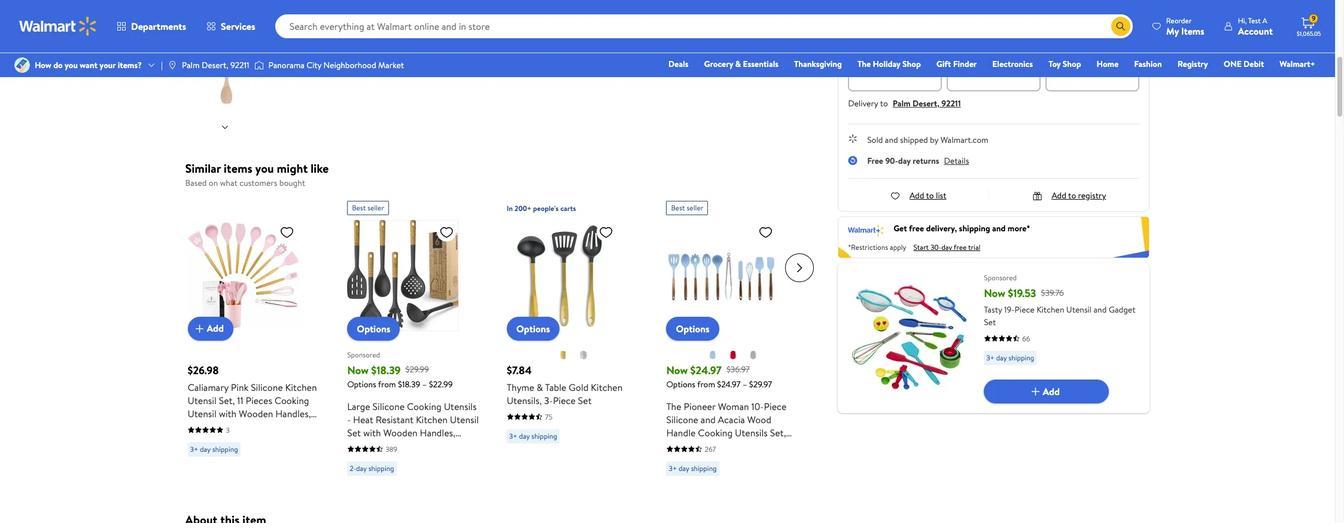 Task type: vqa. For each thing, say whether or not it's contained in the screenshot.
TODAY to the left
no



Task type: describe. For each thing, give the bounding box(es) containing it.
& inside $7.84 thyme & table gold kitchen utensils, 3-piece set
[[537, 381, 543, 394]]

day up the cookware
[[356, 464, 367, 474]]

the for the pioneer woman 10-piece silicone and acacia wood handle cooking utensils set, blue
[[666, 400, 681, 413]]

3+ day shipping up brush,
[[190, 444, 238, 455]]

*restrictions
[[848, 242, 888, 252]]

customers
[[240, 177, 277, 189]]

a
[[1263, 15, 1267, 25]]

267
[[705, 444, 716, 455]]

1 horizontal spatial palm
[[893, 98, 911, 110]]

blue image
[[579, 350, 588, 360]]

one debit link
[[1218, 57, 1270, 71]]

silicone inside $26.98 caliamary pink silicone kitchen utensil set, 11 pieces cooking utensil with wooden handles, utensil holder for nonstick cookware, spoon, soup ladle, slotted turner, whisk, tongs, brush, pasta server
[[251, 381, 283, 394]]

best seller for now
[[671, 203, 703, 213]]

based
[[185, 177, 207, 189]]

1 horizontal spatial &
[[735, 58, 741, 70]]

gift finder
[[937, 58, 977, 70]]

want for items?
[[80, 59, 98, 71]]

details button
[[944, 155, 969, 167]]

now $19.53 group
[[838, 263, 1150, 413]]

add to list
[[910, 190, 947, 202]]

2 shop from the left
[[1063, 58, 1081, 70]]

caliamary pink silicone kitchen utensil set, 11 pieces cooking utensil with wooden handles, utensil holder for nonstick cookware, spoon, soup ladle, slotted turner, whisk, tongs, brush, pasta server image
[[188, 220, 299, 331]]

sets
[[371, 466, 388, 479]]

day left returns
[[898, 155, 911, 167]]

day down utensils,
[[519, 431, 530, 441]]

0 vertical spatial $18.39
[[371, 363, 401, 378]]

clear search field text image
[[1097, 21, 1107, 31]]

start 30-day free trial
[[914, 242, 981, 252]]

cookware,
[[188, 434, 232, 447]]

– inside sponsored now $18.39 $29.99 options from $18.39 – $22.99
[[422, 379, 427, 391]]

next slide for similar items you might like list image
[[785, 253, 814, 282]]

similar items you might like based on what customers bought
[[185, 160, 329, 189]]

389
[[386, 444, 397, 455]]

0 vertical spatial $24.97
[[690, 363, 722, 378]]

$26.98
[[188, 363, 219, 378]]

bought
[[279, 177, 305, 189]]

$36.97
[[727, 364, 750, 376]]

table
[[545, 381, 566, 394]]

get free delivery, shipping and more* banner
[[838, 217, 1150, 258]]

handles, inside large silicone cooking utensils - heat resistant kitchen utensil set with wooden handles, spatula,turner, slotted spoon, pasta server, kitchen gadgets tools sets for non-stick cookware (grey)
[[420, 426, 455, 440]]

in
[[507, 203, 513, 213]]

handle
[[666, 426, 696, 440]]

sold
[[867, 134, 883, 146]]

$39.76
[[1041, 287, 1064, 299]]

search icon image
[[1116, 22, 1126, 31]]

2 options link from the left
[[507, 317, 560, 341]]

10-
[[751, 400, 764, 413]]

$1,065.05
[[1297, 29, 1321, 38]]

sponsored now $18.39 $29.99 options from $18.39 – $22.99
[[347, 350, 453, 391]]

now for $18.39
[[347, 363, 369, 378]]

9
[[1312, 13, 1316, 23]]

reorder my items
[[1166, 15, 1205, 37]]

gray image
[[749, 350, 758, 360]]

Walmart Site-Wide search field
[[275, 14, 1133, 38]]

intent image for delivery image
[[1083, 32, 1102, 51]]

$29.99
[[406, 364, 429, 376]]

day inside get free delivery, shipping and more* banner
[[942, 242, 952, 252]]

my
[[1166, 24, 1179, 37]]

items
[[1181, 24, 1205, 37]]

one
[[1224, 58, 1242, 70]]

thanksgiving
[[794, 58, 842, 70]]

1 horizontal spatial 92211
[[942, 98, 961, 110]]

0 horizontal spatial add button
[[188, 317, 233, 341]]

blue
[[666, 440, 685, 453]]

piece inside the pioneer woman 10-piece silicone and acacia wood handle cooking utensils set, blue
[[764, 400, 787, 413]]

carts
[[560, 203, 576, 213]]

gift finder link
[[931, 57, 982, 71]]

set for large
[[347, 426, 361, 440]]

the pioneer woman 10-piece silicone and acacia wood handle cooking utensils set, blue image
[[666, 220, 778, 331]]

electronics
[[992, 58, 1033, 70]]

trial
[[968, 242, 981, 252]]

nearby
[[994, 62, 1015, 72]]

you for how do you want your items?
[[65, 59, 78, 71]]

returns
[[913, 155, 939, 167]]

you for similar items you might like based on what customers bought
[[255, 160, 274, 177]]

hi,
[[1238, 15, 1247, 25]]

spoon, inside large silicone cooking utensils - heat resistant kitchen utensil set with wooden handles, spatula,turner, slotted spoon, pasta server, kitchen gadgets tools sets for non-stick cookware (grey)
[[443, 440, 471, 453]]

best seller for sponsored
[[352, 203, 384, 213]]

gadget
[[1109, 304, 1136, 316]]

|
[[161, 59, 163, 71]]

sponsored for $19.53
[[984, 273, 1017, 283]]

1
[[913, 62, 915, 72]]

free 90-day returns details
[[867, 155, 969, 167]]

kitchen right 389
[[402, 453, 433, 466]]

city
[[307, 59, 322, 71]]

shipping inside now $19.53 group
[[1009, 353, 1034, 363]]

pickup
[[982, 51, 1006, 63]]

75
[[545, 412, 553, 422]]

the for the holiday shop
[[858, 58, 871, 70]]

66
[[1022, 334, 1030, 344]]

your for item?
[[932, 4, 952, 19]]

spatula,turner,
[[347, 440, 408, 453]]

utensil down the caliamary
[[188, 407, 217, 420]]

0 vertical spatial free
[[909, 223, 924, 234]]

3+ down the blue
[[669, 464, 677, 474]]

sold and shipped by walmart.com
[[867, 134, 988, 146]]

do for how do you want your items?
[[53, 59, 63, 71]]

shipping
[[880, 51, 911, 63]]

options link for sponsored
[[347, 317, 400, 341]]

now $24.97 $36.97 options from $24.97 – $29.97
[[666, 363, 772, 391]]

Search search field
[[275, 14, 1133, 38]]

0 horizontal spatial 92211
[[230, 59, 249, 71]]

3+ day shipping inside now $19.53 group
[[986, 353, 1034, 363]]

acacia
[[718, 413, 745, 426]]

add to registry button
[[1033, 190, 1106, 202]]

options for options from $24.97 – $29.97
[[676, 322, 710, 335]]

toy shop link
[[1043, 57, 1087, 71]]

might
[[277, 160, 308, 177]]

silicone inside large silicone cooking utensils - heat resistant kitchen utensil set with wooden handles, spatula,turner, slotted spoon, pasta server, kitchen gadgets tools sets for non-stick cookware (grey)
[[373, 400, 405, 413]]

list
[[936, 190, 947, 202]]

1 vertical spatial $24.97
[[717, 379, 741, 391]]

essentials
[[743, 58, 779, 70]]

best for now
[[671, 203, 685, 213]]

wood
[[747, 413, 771, 426]]

how for how do you want your items?
[[35, 59, 51, 71]]

and inside sponsored now $19.53 $39.76 tasty 19-piece kitchen utensil and gadget set
[[1094, 304, 1107, 316]]

sponsored for $18.39
[[347, 350, 380, 360]]

thyme & table gold kitchen utensils, 3-piece set image
[[507, 220, 618, 331]]

shipping down 75
[[531, 431, 557, 441]]

beautiful 3-piece essential cooking set in blueberry pie by drew barrymore - image 4 of 11 image
[[191, 0, 261, 35]]

 image for panorama
[[254, 59, 264, 71]]

set inside sponsored now $19.53 $39.76 tasty 19-piece kitchen utensil and gadget set
[[984, 316, 996, 328]]

$26.98 caliamary pink silicone kitchen utensil set, 11 pieces cooking utensil with wooden handles, utensil holder for nonstick cookware, spoon, soup ladle, slotted turner, whisk, tongs, brush, pasta server
[[188, 363, 317, 473]]

turner,
[[220, 447, 248, 460]]

shipping down the 3
[[212, 444, 238, 455]]

set, inside the pioneer woman 10-piece silicone and acacia wood handle cooking utensils set, blue
[[770, 426, 786, 440]]

utensil inside large silicone cooking utensils - heat resistant kitchen utensil set with wooden handles, spatula,turner, slotted spoon, pasta server, kitchen gadgets tools sets for non-stick cookware (grey)
[[450, 413, 479, 426]]

to for palm
[[880, 98, 888, 110]]

from inside the now $24.97 $36.97 options from $24.97 – $29.97
[[697, 379, 715, 391]]

shipping inside banner
[[959, 223, 990, 234]]

0 vertical spatial palm
[[182, 59, 200, 71]]

options inside the now $24.97 $36.97 options from $24.97 – $29.97
[[666, 379, 695, 391]]

delivery,
[[926, 223, 957, 234]]

like
[[311, 160, 329, 177]]

add to cart image inside now $19.53 group
[[1028, 385, 1043, 399]]

departments
[[131, 20, 186, 33]]

grocery & essentials link
[[699, 57, 784, 71]]

add to favorites list, the pioneer woman 10-piece silicone and acacia wood handle cooking utensils set, blue image
[[759, 225, 773, 240]]

resistant
[[376, 413, 414, 426]]

gold image
[[558, 350, 568, 360]]

1 horizontal spatial free
[[954, 242, 967, 252]]

your for items?
[[100, 59, 116, 71]]

now inside the now $24.97 $36.97 options from $24.97 – $29.97
[[666, 363, 688, 378]]

sponsored now $19.53 $39.76 tasty 19-piece kitchen utensil and gadget set
[[984, 273, 1136, 328]]

3+ up brush,
[[190, 444, 198, 455]]

start
[[914, 242, 929, 252]]

seller for now
[[687, 203, 703, 213]]

intent image for shipping image
[[886, 32, 905, 51]]

30-
[[931, 242, 942, 252]]

deals link
[[663, 57, 694, 71]]

with inside $26.98 caliamary pink silicone kitchen utensil set, 11 pieces cooking utensil with wooden handles, utensil holder for nonstick cookware, spoon, soup ladle, slotted turner, whisk, tongs, brush, pasta server
[[219, 407, 237, 420]]

nonstick
[[264, 420, 301, 434]]

0 horizontal spatial desert,
[[202, 59, 228, 71]]

tasty 19-piece kitchen utensil and gadget set image
[[848, 273, 974, 400]]

utensils inside the pioneer woman 10-piece silicone and acacia wood handle cooking utensils set, blue
[[735, 426, 768, 440]]

in 200+ people's carts
[[507, 203, 576, 213]]

pasta inside large silicone cooking utensils - heat resistant kitchen utensil set with wooden handles, spatula,turner, slotted spoon, pasta server, kitchen gadgets tools sets for non-stick cookware (grey)
[[347, 453, 369, 466]]



Task type: locate. For each thing, give the bounding box(es) containing it.
cooking down $22.99
[[407, 400, 442, 413]]

2 horizontal spatial now
[[984, 286, 1005, 301]]

how do you want your items?
[[35, 59, 142, 71]]

0 horizontal spatial  image
[[14, 57, 30, 73]]

the holiday shop
[[858, 58, 921, 70]]

1 vertical spatial sponsored
[[347, 350, 380, 360]]

with inside large silicone cooking utensils - heat resistant kitchen utensil set with wooden handles, spatula,turner, slotted spoon, pasta server, kitchen gadgets tools sets for non-stick cookware (grey)
[[363, 426, 381, 440]]

desert,
[[202, 59, 228, 71], [913, 98, 940, 110]]

1 vertical spatial desert,
[[913, 98, 940, 110]]

$24.97
[[690, 363, 722, 378], [717, 379, 741, 391]]

people's
[[533, 203, 559, 213]]

3 product group from the left
[[507, 196, 640, 481]]

options up large at the left bottom
[[347, 379, 376, 391]]

2 best from the left
[[671, 203, 685, 213]]

utensils down 10-
[[735, 426, 768, 440]]

92211 down services
[[230, 59, 249, 71]]

add to cart image up $26.98
[[192, 322, 207, 336]]

3+ inside now $19.53 group
[[986, 353, 995, 363]]

– left $22.99
[[422, 379, 427, 391]]

2 seller from the left
[[687, 203, 703, 213]]

add button
[[188, 317, 233, 341], [984, 380, 1109, 404]]

more*
[[1008, 223, 1030, 234]]

for inside large silicone cooking utensils - heat resistant kitchen utensil set with wooden handles, spatula,turner, slotted spoon, pasta server, kitchen gadgets tools sets for non-stick cookware (grey)
[[390, 466, 403, 479]]

3+
[[986, 353, 995, 363], [509, 431, 517, 441], [190, 444, 198, 455], [669, 464, 677, 474]]

0 horizontal spatial how
[[35, 59, 51, 71]]

palm down the dec
[[893, 98, 911, 110]]

2 horizontal spatial cooking
[[698, 426, 733, 440]]

grocery & essentials
[[704, 58, 779, 70]]

0 horizontal spatial set,
[[219, 394, 235, 407]]

caliamary
[[188, 381, 229, 394]]

add to favorites list, large silicone cooking utensils - heat resistant kitchen utensil set with wooden handles, spatula,turner, slotted spoon, pasta server, kitchen gadgets tools sets for non-stick cookware (grey) image
[[439, 225, 454, 240]]

toy
[[1049, 58, 1061, 70]]

sponsored
[[984, 273, 1017, 283], [347, 350, 380, 360]]

0 horizontal spatial wooden
[[239, 407, 273, 420]]

shipping down 267
[[691, 464, 717, 474]]

1 horizontal spatial how
[[848, 4, 870, 19]]

0 horizontal spatial free
[[909, 223, 924, 234]]

and right "sold"
[[885, 134, 898, 146]]

panorama
[[268, 59, 305, 71]]

wooden inside $26.98 caliamary pink silicone kitchen utensil set, 11 pieces cooking utensil with wooden handles, utensil holder for nonstick cookware, spoon, soup ladle, slotted turner, whisk, tongs, brush, pasta server
[[239, 407, 273, 420]]

sponsored up "$19.53"
[[984, 273, 1017, 283]]

pasta right brush,
[[216, 460, 238, 473]]

test
[[1248, 15, 1261, 25]]

spoon, right the 3
[[234, 434, 263, 447]]

server
[[240, 460, 267, 473]]

0 horizontal spatial add to cart image
[[192, 322, 207, 336]]

1 vertical spatial your
[[100, 59, 116, 71]]

options for thyme & table gold kitchen utensils, 3-piece set
[[516, 322, 550, 335]]

1 horizontal spatial pasta
[[347, 453, 369, 466]]

1 horizontal spatial –
[[743, 379, 747, 391]]

blue image
[[708, 350, 717, 360]]

next image image
[[220, 122, 230, 132]]

 image down the 'walmart' image
[[14, 57, 30, 73]]

pioneer
[[684, 400, 716, 413]]

1 horizontal spatial set
[[578, 394, 592, 407]]

0 horizontal spatial silicone
[[251, 381, 283, 394]]

1 horizontal spatial do
[[872, 4, 884, 19]]

& right grocery
[[735, 58, 741, 70]]

1 horizontal spatial you
[[255, 160, 274, 177]]

deals
[[669, 58, 689, 70]]

free right "get"
[[909, 223, 924, 234]]

1 horizontal spatial delivery
[[1078, 51, 1108, 63]]

seller for sponsored
[[368, 203, 384, 213]]

set right the 'table'
[[578, 394, 592, 407]]

11
[[237, 394, 243, 407]]

0 vertical spatial you
[[887, 4, 904, 19]]

day down 19-
[[996, 353, 1007, 363]]

2 vertical spatial set
[[347, 426, 361, 440]]

 image for how
[[14, 57, 30, 73]]

4 product group from the left
[[666, 196, 800, 481]]

your left items?
[[100, 59, 116, 71]]

shipping up the "trial"
[[959, 223, 990, 234]]

cooking inside the pioneer woman 10-piece silicone and acacia wood handle cooking utensils set, blue
[[698, 426, 733, 440]]

options link up 'gold' icon
[[507, 317, 560, 341]]

2 – from the left
[[743, 379, 747, 391]]

add inside now $19.53 group
[[1043, 385, 1060, 398]]

set
[[984, 316, 996, 328], [578, 394, 592, 407], [347, 426, 361, 440]]

now inside sponsored now $18.39 $29.99 options from $18.39 – $22.99
[[347, 363, 369, 378]]

to for registry
[[1068, 190, 1076, 202]]

walmart+
[[1280, 58, 1316, 70]]

walmart plus image
[[848, 223, 884, 237]]

0 horizontal spatial from
[[378, 379, 396, 391]]

1 horizontal spatial add button
[[984, 380, 1109, 404]]

kitchen inside $7.84 thyme & table gold kitchen utensils, 3-piece set
[[591, 381, 623, 394]]

for
[[249, 420, 262, 434], [390, 466, 403, 479]]

account
[[1238, 24, 1273, 37]]

pickup check nearby
[[973, 51, 1015, 72]]

silicone inside the pioneer woman 10-piece silicone and acacia wood handle cooking utensils set, blue
[[666, 413, 698, 426]]

spoon, up the stick
[[443, 440, 471, 453]]

for right holder
[[249, 420, 262, 434]]

electronics link
[[987, 57, 1039, 71]]

1 horizontal spatial best
[[671, 203, 685, 213]]

2 horizontal spatial you
[[887, 4, 904, 19]]

and inside the pioneer woman 10-piece silicone and acacia wood handle cooking utensils set, blue
[[701, 413, 716, 426]]

product group containing $26.98
[[188, 196, 321, 481]]

now up tasty
[[984, 286, 1005, 301]]

0 horizontal spatial options link
[[347, 317, 400, 341]]

silicone up the blue
[[666, 413, 698, 426]]

shipping arrives dec 1
[[875, 51, 915, 72]]

1 vertical spatial 92211
[[942, 98, 961, 110]]

0 horizontal spatial best seller
[[352, 203, 384, 213]]

intent image for pickup image
[[984, 32, 1004, 51]]

0 horizontal spatial handles,
[[275, 407, 311, 420]]

palm
[[182, 59, 200, 71], [893, 98, 911, 110]]

kitchen down $39.76
[[1037, 304, 1064, 316]]

0 vertical spatial desert,
[[202, 59, 228, 71]]

reorder
[[1166, 15, 1192, 25]]

the inside the pioneer woman 10-piece silicone and acacia wood handle cooking utensils set, blue
[[666, 400, 681, 413]]

slotted inside $26.98 caliamary pink silicone kitchen utensil set, 11 pieces cooking utensil with wooden handles, utensil holder for nonstick cookware, spoon, soup ladle, slotted turner, whisk, tongs, brush, pasta server
[[188, 447, 218, 460]]

1 best from the left
[[352, 203, 366, 213]]

set down large at the left bottom
[[347, 426, 361, 440]]

2 horizontal spatial options link
[[666, 317, 719, 341]]

1 horizontal spatial handles,
[[420, 426, 455, 440]]

from inside sponsored now $18.39 $29.99 options from $18.39 – $22.99
[[378, 379, 396, 391]]

1 horizontal spatial slotted
[[410, 440, 440, 453]]

0 vertical spatial set,
[[219, 394, 235, 407]]

0 horizontal spatial palm
[[182, 59, 200, 71]]

$24.97 down blue image
[[690, 363, 722, 378]]

what
[[220, 177, 238, 189]]

0 vertical spatial how
[[848, 4, 870, 19]]

market
[[378, 59, 404, 71]]

you for how do you want your item?
[[887, 4, 904, 19]]

get free delivery, shipping and more*
[[894, 223, 1030, 234]]

0 horizontal spatial with
[[219, 407, 237, 420]]

day down delivery,
[[942, 242, 952, 252]]

silicone right large at the left bottom
[[373, 400, 405, 413]]

gold
[[569, 381, 589, 394]]

1 vertical spatial handles,
[[420, 426, 455, 440]]

3+ day shipping down the 66
[[986, 353, 1034, 363]]

$24.97 down $36.97
[[717, 379, 741, 391]]

now for $19.53
[[984, 286, 1005, 301]]

holiday
[[873, 58, 901, 70]]

0 vertical spatial with
[[219, 407, 237, 420]]

– left $29.97
[[743, 379, 747, 391]]

1 vertical spatial utensils
[[735, 426, 768, 440]]

and left more*
[[992, 223, 1006, 234]]

to left the list at top right
[[926, 190, 934, 202]]

 image
[[14, 57, 30, 73], [254, 59, 264, 71]]

grocery
[[704, 58, 733, 70]]

not
[[1073, 62, 1085, 72]]

(grey)
[[391, 479, 418, 492]]

options up blue image
[[676, 322, 710, 335]]

$7.84 thyme & table gold kitchen utensils, 3-piece set
[[507, 363, 623, 407]]

$18.39 down $29.99
[[398, 379, 420, 391]]

0 vertical spatial want
[[906, 4, 929, 19]]

1 horizontal spatial shop
[[1063, 58, 1081, 70]]

1 horizontal spatial want
[[906, 4, 929, 19]]

0 horizontal spatial &
[[537, 381, 543, 394]]

utensil down $26.98
[[188, 394, 217, 407]]

pasta inside $26.98 caliamary pink silicone kitchen utensil set, 11 pieces cooking utensil with wooden handles, utensil holder for nonstick cookware, spoon, soup ladle, slotted turner, whisk, tongs, brush, pasta server
[[216, 460, 238, 473]]

do down the 'walmart' image
[[53, 59, 63, 71]]

do
[[872, 4, 884, 19], [53, 59, 63, 71]]

you up 'intent image for shipping'
[[887, 4, 904, 19]]

utensil
[[1066, 304, 1092, 316], [188, 394, 217, 407], [188, 407, 217, 420], [450, 413, 479, 426], [188, 420, 217, 434]]

-
[[347, 413, 351, 426]]

3 options link from the left
[[666, 317, 719, 341]]

do for how do you want your item?
[[872, 4, 884, 19]]

for inside $26.98 caliamary pink silicone kitchen utensil set, 11 pieces cooking utensil with wooden handles, utensil holder for nonstick cookware, spoon, soup ladle, slotted turner, whisk, tongs, brush, pasta server
[[249, 420, 262, 434]]

2 from from the left
[[697, 379, 715, 391]]

0 horizontal spatial seller
[[368, 203, 384, 213]]

0 vertical spatial add button
[[188, 317, 233, 341]]

tasty
[[984, 304, 1002, 316]]

day down the blue
[[679, 464, 689, 474]]

large silicone cooking utensils - heat resistant kitchen utensil set with wooden handles, spatula,turner, slotted spoon, pasta server, kitchen gadgets tools sets for non-stick cookware (grey)
[[347, 400, 479, 492]]

0 vertical spatial your
[[932, 4, 952, 19]]

utensils inside large silicone cooking utensils - heat resistant kitchen utensil set with wooden handles, spatula,turner, slotted spoon, pasta server, kitchen gadgets tools sets for non-stick cookware (grey)
[[444, 400, 477, 413]]

how for how do you want your item?
[[848, 4, 870, 19]]

your left item?
[[932, 4, 952, 19]]

now up large at the left bottom
[[347, 363, 369, 378]]

tongs,
[[279, 447, 305, 460]]

from
[[378, 379, 396, 391], [697, 379, 715, 391]]

add button inside now $19.53 group
[[984, 380, 1109, 404]]

options up pioneer
[[666, 379, 695, 391]]

1 from from the left
[[378, 379, 396, 391]]

1 vertical spatial $18.39
[[398, 379, 420, 391]]

shipping up the cookware
[[368, 464, 394, 474]]

debit
[[1244, 58, 1264, 70]]

and inside banner
[[992, 223, 1006, 234]]

1 horizontal spatial now
[[666, 363, 688, 378]]

the left arrives
[[858, 58, 871, 70]]

$18.39 left $29.99
[[371, 363, 401, 378]]

0 vertical spatial wooden
[[239, 407, 273, 420]]

now inside sponsored now $19.53 $39.76 tasty 19-piece kitchen utensil and gadget set
[[984, 286, 1005, 301]]

1 – from the left
[[422, 379, 427, 391]]

free left the "trial"
[[954, 242, 967, 252]]

handles, inside $26.98 caliamary pink silicone kitchen utensil set, 11 pieces cooking utensil with wooden handles, utensil holder for nonstick cookware, spoon, soup ladle, slotted turner, whisk, tongs, brush, pasta server
[[275, 407, 311, 420]]

3+ day shipping
[[986, 353, 1034, 363], [509, 431, 557, 441], [190, 444, 238, 455], [669, 464, 717, 474]]

3-
[[544, 394, 553, 407]]

1 vertical spatial with
[[363, 426, 381, 440]]

options link for now
[[666, 317, 719, 341]]

the left pioneer
[[666, 400, 681, 413]]

kitchen up nonstick
[[285, 381, 317, 394]]

options link up blue image
[[666, 317, 719, 341]]

1 horizontal spatial desert,
[[913, 98, 940, 110]]

to for list
[[926, 190, 934, 202]]

1 vertical spatial the
[[666, 400, 681, 413]]

$19.53
[[1008, 286, 1036, 301]]

stick
[[426, 466, 447, 479]]

desert, down services dropdown button
[[202, 59, 228, 71]]

1 product group from the left
[[188, 196, 321, 481]]

3+ down utensils,
[[509, 431, 517, 441]]

you
[[887, 4, 904, 19], [65, 59, 78, 71], [255, 160, 274, 177]]

you down the 'walmart' image
[[65, 59, 78, 71]]

on
[[209, 177, 218, 189]]

tools
[[347, 466, 368, 479]]

2 horizontal spatial to
[[1068, 190, 1076, 202]]

delivery down the intent image for delivery
[[1078, 51, 1108, 63]]

1 horizontal spatial silicone
[[373, 400, 405, 413]]

cooking inside large silicone cooking utensils - heat resistant kitchen utensil set with wooden handles, spatula,turner, slotted spoon, pasta server, kitchen gadgets tools sets for non-stick cookware (grey)
[[407, 400, 442, 413]]

1 vertical spatial wooden
[[383, 426, 418, 440]]

to left registry
[[1068, 190, 1076, 202]]

do up shipping
[[872, 4, 884, 19]]

silicone right pink
[[251, 381, 283, 394]]

1 seller from the left
[[368, 203, 384, 213]]

0 horizontal spatial your
[[100, 59, 116, 71]]

to down arrives
[[880, 98, 888, 110]]

2 best seller from the left
[[671, 203, 703, 213]]

large silicone cooking utensils - heat resistant kitchen utensil set with wooden handles, spatula,turner, slotted spoon, pasta server, kitchen gadgets tools sets for non-stick cookware (grey) image
[[347, 220, 459, 331]]

1 vertical spatial set
[[578, 394, 592, 407]]

0 vertical spatial the
[[858, 58, 871, 70]]

soup
[[265, 434, 286, 447]]

services button
[[196, 12, 266, 41]]

0 vertical spatial handles,
[[275, 407, 311, 420]]

woman
[[718, 400, 749, 413]]

0 horizontal spatial –
[[422, 379, 427, 391]]

thyme
[[507, 381, 534, 394]]

want for item?
[[906, 4, 929, 19]]

0 horizontal spatial you
[[65, 59, 78, 71]]

handles, up gadgets
[[420, 426, 455, 440]]

200+
[[515, 203, 531, 213]]

delivery for not
[[1078, 51, 1108, 63]]

1 horizontal spatial from
[[697, 379, 715, 391]]

– inside the now $24.97 $36.97 options from $24.97 – $29.97
[[743, 379, 747, 391]]

1 horizontal spatial with
[[363, 426, 381, 440]]

cooking inside $26.98 caliamary pink silicone kitchen utensil set, 11 pieces cooking utensil with wooden handles, utensil holder for nonstick cookware, spoon, soup ladle, slotted turner, whisk, tongs, brush, pasta server
[[275, 394, 309, 407]]

1 horizontal spatial options link
[[507, 317, 560, 341]]

you up the customers
[[255, 160, 274, 177]]

3+ day shipping down 75
[[509, 431, 557, 441]]

now up pioneer
[[666, 363, 688, 378]]

delivery up "sold"
[[848, 98, 878, 110]]

delivery for to
[[848, 98, 878, 110]]

options inside sponsored now $18.39 $29.99 options from $18.39 – $22.99
[[347, 379, 376, 391]]

product group containing now $24.97
[[666, 196, 800, 481]]

walmart image
[[19, 17, 97, 36]]

similar
[[185, 160, 221, 177]]

*restrictions apply
[[848, 242, 907, 252]]

set for $7.84
[[578, 394, 592, 407]]

options up $7.84
[[516, 322, 550, 335]]

2 horizontal spatial set
[[984, 316, 996, 328]]

get
[[894, 223, 907, 234]]

product group containing $7.84
[[507, 196, 640, 481]]

1 vertical spatial free
[[954, 242, 967, 252]]

add to list button
[[891, 190, 947, 202]]

 image left panorama
[[254, 59, 264, 71]]

1 vertical spatial add to cart image
[[1028, 385, 1043, 399]]

add to favorites list, thyme & table gold kitchen utensils, 3-piece set image
[[599, 225, 613, 240]]

0 horizontal spatial want
[[80, 59, 98, 71]]

ladle,
[[288, 434, 312, 447]]

options for options from $18.39 – $22.99
[[357, 322, 390, 335]]

utensil left gadget
[[1066, 304, 1092, 316]]

and left acacia
[[701, 413, 716, 426]]

large
[[347, 400, 370, 413]]

1 horizontal spatial  image
[[254, 59, 264, 71]]

slotted inside large silicone cooking utensils - heat resistant kitchen utensil set with wooden handles, spatula,turner, slotted spoon, pasta server, kitchen gadgets tools sets for non-stick cookware (grey)
[[410, 440, 440, 453]]

dec
[[899, 62, 911, 72]]

0 horizontal spatial best
[[352, 203, 366, 213]]

1 horizontal spatial to
[[926, 190, 934, 202]]

& left 3-
[[537, 381, 543, 394]]

available
[[1087, 62, 1113, 72]]

1 best seller from the left
[[352, 203, 384, 213]]

and left gadget
[[1094, 304, 1107, 316]]

2-day shipping
[[350, 464, 394, 474]]

set, left 11
[[219, 394, 235, 407]]

pieces
[[246, 394, 272, 407]]

day inside now $19.53 group
[[996, 353, 1007, 363]]

for right sets
[[390, 466, 403, 479]]

0 vertical spatial set
[[984, 316, 996, 328]]

shipping down the 66
[[1009, 353, 1034, 363]]

0 horizontal spatial sponsored
[[347, 350, 380, 360]]

utensil up gadgets
[[450, 413, 479, 426]]

beautiful 3-piece essential cooking set in blueberry pie by drew barrymore - image 5 of 11 image
[[191, 42, 261, 112]]

want left items?
[[80, 59, 98, 71]]

0 horizontal spatial now
[[347, 363, 369, 378]]

gadgets
[[436, 453, 470, 466]]

slotted up non-
[[410, 440, 440, 453]]

options link up sponsored now $18.39 $29.99 options from $18.39 – $22.99 at the left of page
[[347, 317, 400, 341]]

red image
[[728, 350, 738, 360]]

set, inside $26.98 caliamary pink silicone kitchen utensil set, 11 pieces cooking utensil with wooden handles, utensil holder for nonstick cookware, spoon, soup ladle, slotted turner, whisk, tongs, brush, pasta server
[[219, 394, 235, 407]]

product group containing now $18.39
[[347, 196, 480, 492]]

from up resistant
[[378, 379, 396, 391]]

1 options link from the left
[[347, 317, 400, 341]]

1 horizontal spatial best seller
[[671, 203, 703, 213]]

pasta left sets
[[347, 453, 369, 466]]

kitchen inside $26.98 caliamary pink silicone kitchen utensil set, 11 pieces cooking utensil with wooden handles, utensil holder for nonstick cookware, spoon, soup ladle, slotted turner, whisk, tongs, brush, pasta server
[[285, 381, 317, 394]]

beautiful 3-piece essential cooking set in blueberry pie by drew barrymore image
[[353, 0, 736, 86]]

set, right acacia
[[770, 426, 786, 440]]

piece inside sponsored now $19.53 $39.76 tasty 19-piece kitchen utensil and gadget set
[[1015, 304, 1035, 316]]

options up sponsored now $18.39 $29.99 options from $18.39 – $22.99 at the left of page
[[357, 322, 390, 335]]

92211
[[230, 59, 249, 71], [942, 98, 961, 110]]

cooking up 267
[[698, 426, 733, 440]]

free
[[909, 223, 924, 234], [954, 242, 967, 252]]

3+ day shipping down 267
[[669, 464, 717, 474]]

0 horizontal spatial the
[[666, 400, 681, 413]]

home
[[1097, 58, 1119, 70]]

utensils,
[[507, 394, 542, 407]]

product group
[[188, 196, 321, 481], [347, 196, 480, 492], [507, 196, 640, 481], [666, 196, 800, 481]]

from up pioneer
[[697, 379, 715, 391]]

registry
[[1078, 190, 1106, 202]]

0 vertical spatial for
[[249, 420, 262, 434]]

0 horizontal spatial delivery
[[848, 98, 878, 110]]

wooden inside large silicone cooking utensils - heat resistant kitchen utensil set with wooden handles, spatula,turner, slotted spoon, pasta server, kitchen gadgets tools sets for non-stick cookware (grey)
[[383, 426, 418, 440]]

items?
[[118, 59, 142, 71]]

toy shop
[[1049, 58, 1081, 70]]

0 horizontal spatial cooking
[[275, 394, 309, 407]]

desert, up sold and shipped by walmart.com
[[913, 98, 940, 110]]

add button down the 66
[[984, 380, 1109, 404]]

1 horizontal spatial piece
[[764, 400, 787, 413]]

slotted left turner,
[[188, 447, 218, 460]]

utensil left the 3
[[188, 420, 217, 434]]

kitchen inside sponsored now $19.53 $39.76 tasty 19-piece kitchen utensil and gadget set
[[1037, 304, 1064, 316]]

set inside large silicone cooking utensils - heat resistant kitchen utensil set with wooden handles, spatula,turner, slotted spoon, pasta server, kitchen gadgets tools sets for non-stick cookware (grey)
[[347, 426, 361, 440]]

set down tasty
[[984, 316, 996, 328]]

day up brush,
[[200, 444, 211, 455]]

1 vertical spatial for
[[390, 466, 403, 479]]

utensil inside sponsored now $19.53 $39.76 tasty 19-piece kitchen utensil and gadget set
[[1066, 304, 1092, 316]]

piece inside $7.84 thyme & table gold kitchen utensils, 3-piece set
[[553, 394, 576, 407]]

2 product group from the left
[[347, 196, 480, 492]]

kitchen right gold
[[591, 381, 623, 394]]

add
[[910, 190, 924, 202], [1052, 190, 1067, 202], [207, 322, 224, 335], [1043, 385, 1060, 398]]

you inside similar items you might like based on what customers bought
[[255, 160, 274, 177]]

1 horizontal spatial set,
[[770, 426, 786, 440]]

3
[[226, 425, 230, 435]]

set inside $7.84 thyme & table gold kitchen utensils, 3-piece set
[[578, 394, 592, 407]]

0 horizontal spatial spoon,
[[234, 434, 263, 447]]

delivery not available
[[1073, 51, 1113, 72]]

best for sponsored
[[352, 203, 366, 213]]

0 vertical spatial delivery
[[1078, 51, 1108, 63]]

1 horizontal spatial seller
[[687, 203, 703, 213]]

kitchen down $22.99
[[416, 413, 448, 426]]

0 horizontal spatial slotted
[[188, 447, 218, 460]]

add to cart image
[[192, 322, 207, 336], [1028, 385, 1043, 399]]

sponsored inside sponsored now $18.39 $29.99 options from $18.39 – $22.99
[[347, 350, 380, 360]]

2 horizontal spatial piece
[[1015, 304, 1035, 316]]

fashion
[[1134, 58, 1162, 70]]

1 shop from the left
[[903, 58, 921, 70]]

spoon, inside $26.98 caliamary pink silicone kitchen utensil set, 11 pieces cooking utensil with wooden handles, utensil holder for nonstick cookware, spoon, soup ladle, slotted turner, whisk, tongs, brush, pasta server
[[234, 434, 263, 447]]

add to favorites list, caliamary pink silicone kitchen utensil set, 11 pieces cooking utensil with wooden handles, utensil holder for nonstick cookware, spoon, soup ladle, slotted turner, whisk, tongs, brush, pasta server image
[[280, 225, 294, 240]]

how
[[848, 4, 870, 19], [35, 59, 51, 71]]

0 vertical spatial 92211
[[230, 59, 249, 71]]

0 vertical spatial add to cart image
[[192, 322, 207, 336]]

2-
[[350, 464, 356, 474]]

0 vertical spatial utensils
[[444, 400, 477, 413]]

1 horizontal spatial spoon,
[[443, 440, 471, 453]]

0 horizontal spatial shop
[[903, 58, 921, 70]]

neighborhood
[[324, 59, 376, 71]]

1 horizontal spatial for
[[390, 466, 403, 479]]

now
[[984, 286, 1005, 301], [347, 363, 369, 378], [666, 363, 688, 378]]

add to registry
[[1052, 190, 1106, 202]]

1 horizontal spatial add to cart image
[[1028, 385, 1043, 399]]

cooking
[[275, 394, 309, 407], [407, 400, 442, 413], [698, 426, 733, 440]]

1 horizontal spatial the
[[858, 58, 871, 70]]

delivery inside delivery not available
[[1078, 51, 1108, 63]]

gift
[[937, 58, 951, 70]]

handles, up ladle,
[[275, 407, 311, 420]]

with right -
[[363, 426, 381, 440]]

sponsored inside sponsored now $19.53 $39.76 tasty 19-piece kitchen utensil and gadget set
[[984, 273, 1017, 283]]

add to cart image down the 66
[[1028, 385, 1043, 399]]

 image
[[167, 60, 177, 70]]

1 vertical spatial want
[[80, 59, 98, 71]]

delivery to palm desert, 92211
[[848, 98, 961, 110]]



